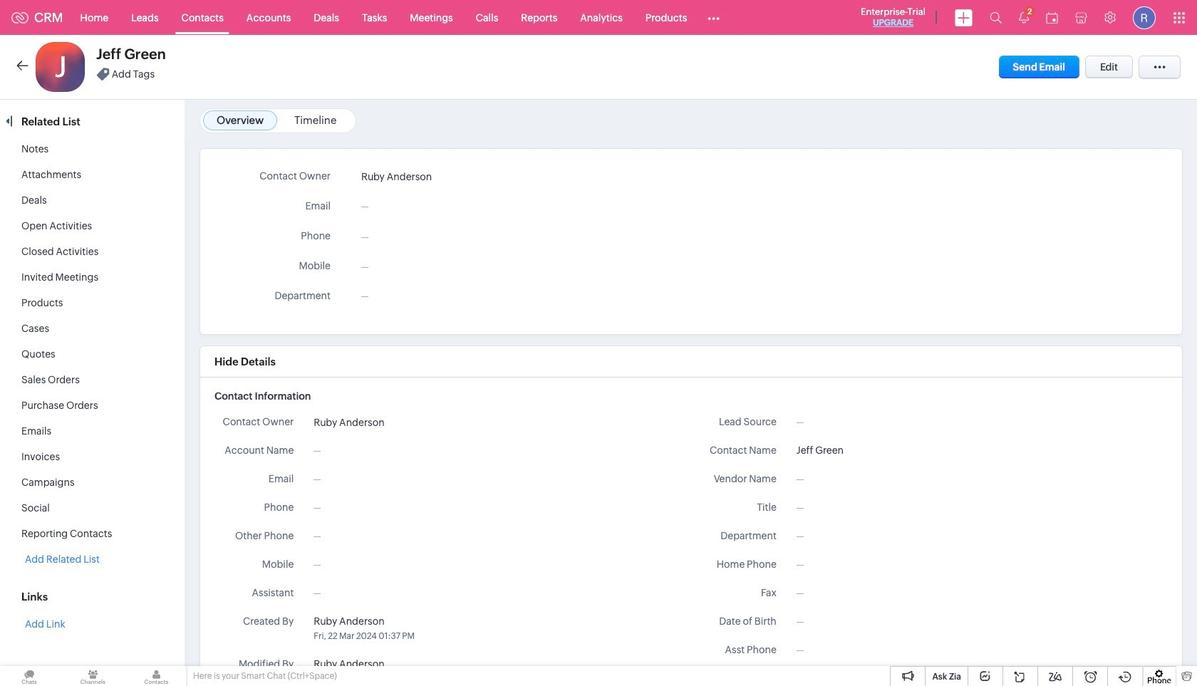 Task type: describe. For each thing, give the bounding box(es) containing it.
profile element
[[1125, 0, 1165, 35]]

contacts image
[[127, 667, 186, 687]]

logo image
[[11, 12, 29, 23]]

calendar image
[[1047, 12, 1059, 23]]

search element
[[982, 0, 1011, 35]]

Other Modules field
[[699, 6, 730, 29]]

create menu image
[[955, 9, 973, 26]]



Task type: vqa. For each thing, say whether or not it's contained in the screenshot.
Channels Image at the left of the page
yes



Task type: locate. For each thing, give the bounding box(es) containing it.
search image
[[990, 11, 1002, 24]]

profile image
[[1134, 6, 1156, 29]]

signals element
[[1011, 0, 1038, 35]]

channels image
[[64, 667, 122, 687]]

create menu element
[[947, 0, 982, 35]]

chats image
[[0, 667, 59, 687]]



